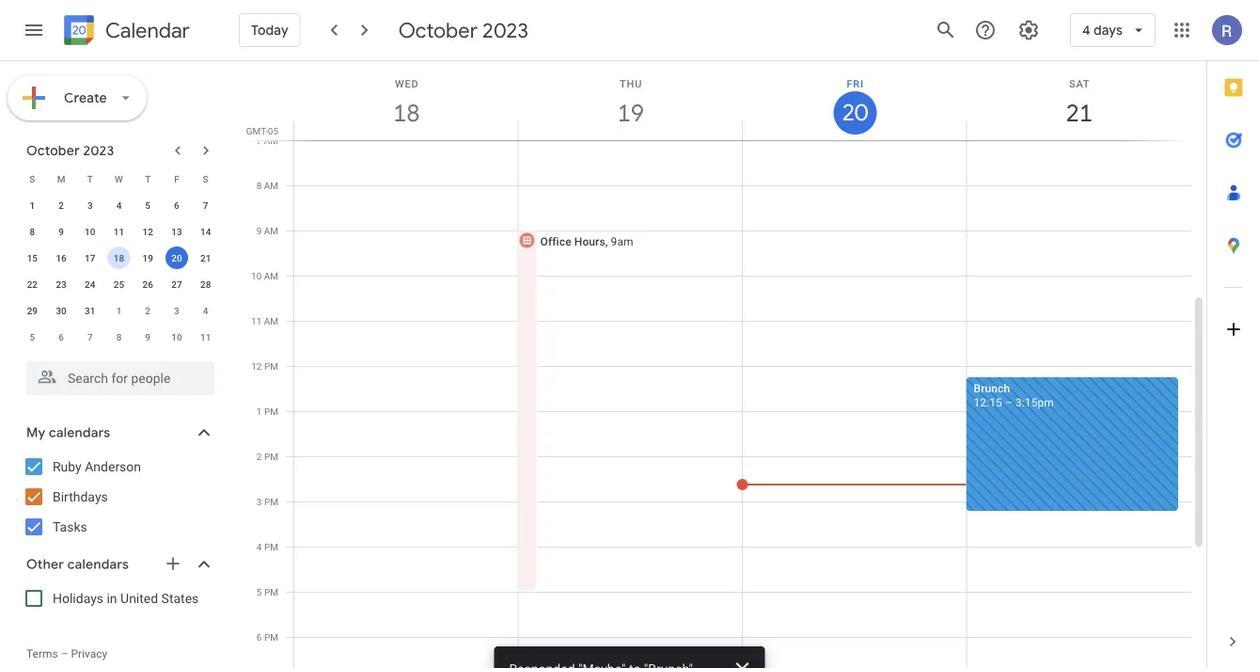 Task type: locate. For each thing, give the bounding box(es) containing it.
8 for 8 am
[[257, 180, 262, 191]]

9 inside november 9 element
[[145, 331, 151, 342]]

pm down 2 pm
[[264, 496, 279, 507]]

5 row from the top
[[18, 271, 220, 297]]

1 row from the top
[[18, 166, 220, 192]]

0 horizontal spatial 7
[[87, 331, 93, 342]]

2 vertical spatial 6
[[257, 631, 262, 643]]

3 for november 3 element
[[174, 305, 179, 316]]

t
[[87, 173, 93, 184], [145, 173, 151, 184]]

calendars up the 'in'
[[67, 556, 129, 573]]

am for 8 am
[[264, 180, 279, 191]]

november 2 element
[[137, 299, 159, 322]]

8
[[257, 180, 262, 191], [30, 226, 35, 237], [116, 331, 122, 342]]

1 vertical spatial 8
[[30, 226, 35, 237]]

0 vertical spatial 21
[[1065, 97, 1092, 128]]

25
[[114, 279, 124, 290]]

s left m
[[29, 173, 35, 184]]

10 for november 10 element
[[171, 331, 182, 342]]

6
[[174, 199, 179, 211], [59, 331, 64, 342], [257, 631, 262, 643]]

20 column header
[[742, 61, 968, 140]]

1 vertical spatial 7
[[203, 199, 208, 211]]

2 pm from the top
[[264, 406, 279, 417]]

s right f on the left top of the page
[[203, 173, 209, 184]]

4 for november 4 element
[[203, 305, 208, 316]]

9 up the 10 am
[[257, 225, 262, 236]]

october 2023 up m
[[26, 142, 114, 159]]

3 row from the top
[[18, 218, 220, 245]]

12 inside row
[[143, 226, 153, 237]]

wed
[[395, 78, 419, 89]]

7 for 7 am
[[257, 135, 262, 146]]

1 pm
[[257, 406, 279, 417]]

2 row from the top
[[18, 192, 220, 218]]

2 horizontal spatial 6
[[257, 631, 262, 643]]

1 vertical spatial october 2023
[[26, 142, 114, 159]]

0 horizontal spatial 10
[[85, 226, 95, 237]]

1 horizontal spatial 20
[[841, 98, 867, 127]]

5 am from the top
[[264, 315, 279, 326]]

1 vertical spatial 6
[[59, 331, 64, 342]]

7 row from the top
[[18, 324, 220, 350]]

12 for 12
[[143, 226, 153, 237]]

2 vertical spatial 11
[[200, 331, 211, 342]]

9 down november 2 element
[[145, 331, 151, 342]]

12 up 19 element
[[143, 226, 153, 237]]

1 horizontal spatial 5
[[145, 199, 151, 211]]

8 inside the "november 8" element
[[116, 331, 122, 342]]

october 2023 up wed
[[399, 17, 529, 43]]

16 element
[[50, 247, 73, 269]]

1 horizontal spatial 8
[[116, 331, 122, 342]]

0 vertical spatial 19
[[616, 97, 643, 128]]

1 horizontal spatial 11
[[200, 331, 211, 342]]

thu 19
[[616, 78, 643, 128]]

1 horizontal spatial 9
[[145, 331, 151, 342]]

4 row from the top
[[18, 245, 220, 271]]

4 for 4 pm
[[257, 541, 262, 552]]

11 down november 4 element
[[200, 331, 211, 342]]

3
[[87, 199, 93, 211], [174, 305, 179, 316], [257, 496, 262, 507]]

pm for 5 pm
[[264, 586, 279, 597]]

2 vertical spatial 1
[[257, 406, 262, 417]]

2 horizontal spatial 1
[[257, 406, 262, 417]]

2 up 3 pm
[[257, 451, 262, 462]]

other calendars button
[[4, 549, 233, 580]]

19
[[616, 97, 643, 128], [143, 252, 153, 263]]

t right m
[[87, 173, 93, 184]]

t left f on the left top of the page
[[145, 173, 151, 184]]

2 horizontal spatial 11
[[251, 315, 262, 326]]

6 pm
[[257, 631, 279, 643]]

0 horizontal spatial 19
[[143, 252, 153, 263]]

row up the november 1 element
[[18, 271, 220, 297]]

8 down the november 1 element
[[116, 331, 122, 342]]

11 down the 10 am
[[251, 315, 262, 326]]

today
[[251, 22, 289, 39]]

5
[[145, 199, 151, 211], [30, 331, 35, 342], [257, 586, 262, 597]]

2 down 26 element
[[145, 305, 151, 316]]

my
[[26, 424, 46, 441]]

1 horizontal spatial 2023
[[483, 17, 529, 43]]

am down 9 am
[[264, 270, 279, 281]]

pm down 1 pm
[[264, 451, 279, 462]]

11 up 18 element
[[114, 226, 124, 237]]

2 horizontal spatial 5
[[257, 586, 262, 597]]

13
[[171, 226, 182, 237]]

2 inside november 2 element
[[145, 305, 151, 316]]

0 horizontal spatial 2023
[[83, 142, 114, 159]]

1 vertical spatial 12
[[251, 360, 262, 372]]

7 down 31 "element"
[[87, 331, 93, 342]]

row down the november 1 element
[[18, 324, 220, 350]]

12:15
[[974, 396, 1003, 409]]

1 vertical spatial 11
[[251, 315, 262, 326]]

0 vertical spatial 2023
[[483, 17, 529, 43]]

brunch 12:15 – 3:15pm
[[974, 382, 1055, 409]]

grid
[[241, 61, 1207, 668]]

0 horizontal spatial 20
[[171, 252, 182, 263]]

1 horizontal spatial 12
[[251, 360, 262, 372]]

1 up 15 element
[[30, 199, 35, 211]]

pm up 1 pm
[[264, 360, 279, 372]]

2 horizontal spatial 2
[[257, 451, 262, 462]]

1 horizontal spatial 21
[[1065, 97, 1092, 128]]

holidays
[[53, 590, 104, 606]]

0 vertical spatial 5
[[145, 199, 151, 211]]

1 vertical spatial 2023
[[83, 142, 114, 159]]

row up 25 element
[[18, 245, 220, 271]]

3 inside november 3 element
[[174, 305, 179, 316]]

november 4 element
[[194, 299, 217, 322]]

1 vertical spatial 5
[[30, 331, 35, 342]]

–
[[1006, 396, 1013, 409], [61, 647, 68, 661]]

12 element
[[137, 220, 159, 243]]

6 pm from the top
[[264, 586, 279, 597]]

1 vertical spatial calendars
[[67, 556, 129, 573]]

row containing 5
[[18, 324, 220, 350]]

10
[[85, 226, 95, 237], [251, 270, 262, 281], [171, 331, 182, 342]]

8 up 15 element
[[30, 226, 35, 237]]

9 am
[[257, 225, 279, 236]]

0 vertical spatial 1
[[30, 199, 35, 211]]

8 inside 'grid'
[[257, 180, 262, 191]]

11 inside november 11 element
[[200, 331, 211, 342]]

4 left days
[[1083, 22, 1091, 39]]

10 up 17
[[85, 226, 95, 237]]

1 horizontal spatial october
[[399, 17, 478, 43]]

21 element
[[194, 247, 217, 269]]

5 down 29 element
[[30, 331, 35, 342]]

2 vertical spatial 7
[[87, 331, 93, 342]]

row containing 29
[[18, 297, 220, 324]]

october up m
[[26, 142, 80, 159]]

30
[[56, 305, 67, 316]]

20 down fri
[[841, 98, 867, 127]]

21 down sat at the top of page
[[1065, 97, 1092, 128]]

7
[[257, 135, 262, 146], [203, 199, 208, 211], [87, 331, 93, 342]]

row containing 15
[[18, 245, 220, 271]]

0 vertical spatial october
[[399, 17, 478, 43]]

2 vertical spatial 3
[[257, 496, 262, 507]]

7 inside november 7 element
[[87, 331, 93, 342]]

4 pm
[[257, 541, 279, 552]]

other calendars
[[26, 556, 129, 573]]

3 up the 10 element
[[87, 199, 93, 211]]

october up wed
[[399, 17, 478, 43]]

18 down wed
[[392, 97, 419, 128]]

7 left 05
[[257, 135, 262, 146]]

2 pm
[[257, 451, 279, 462]]

fri
[[847, 78, 865, 89]]

2 horizontal spatial 3
[[257, 496, 262, 507]]

other
[[26, 556, 64, 573]]

pm down 4 pm
[[264, 586, 279, 597]]

6 down f on the left top of the page
[[174, 199, 179, 211]]

pm up 2 pm
[[264, 406, 279, 417]]

8 down 7 am
[[257, 180, 262, 191]]

calendars up ruby
[[49, 424, 110, 441]]

pm for 6 pm
[[264, 631, 279, 643]]

row down 'w'
[[18, 192, 220, 218]]

1 vertical spatial 1
[[116, 305, 122, 316]]

19 inside column header
[[616, 97, 643, 128]]

hours
[[575, 235, 606, 248]]

21 inside 'element'
[[200, 252, 211, 263]]

s
[[29, 173, 35, 184], [203, 173, 209, 184]]

0 horizontal spatial s
[[29, 173, 35, 184]]

0 vertical spatial 11
[[114, 226, 124, 237]]

5 pm from the top
[[264, 541, 279, 552]]

in
[[107, 590, 117, 606]]

0 vertical spatial calendars
[[49, 424, 110, 441]]

4 days button
[[1071, 8, 1156, 53]]

0 vertical spatial 8
[[257, 180, 262, 191]]

0 horizontal spatial 5
[[30, 331, 35, 342]]

7 pm from the top
[[264, 631, 279, 643]]

row group
[[18, 192, 220, 350]]

am for 7 am
[[264, 135, 279, 146]]

2 vertical spatial 10
[[171, 331, 182, 342]]

20 link
[[834, 91, 877, 135]]

0 vertical spatial 18
[[392, 97, 419, 128]]

main drawer image
[[23, 19, 45, 41]]

20
[[841, 98, 867, 127], [171, 252, 182, 263]]

1 vertical spatial 10
[[251, 270, 262, 281]]

29 element
[[21, 299, 44, 322]]

0 horizontal spatial –
[[61, 647, 68, 661]]

3 up november 10 element
[[174, 305, 179, 316]]

13 element
[[166, 220, 188, 243]]

12 down 11 am
[[251, 360, 262, 372]]

pm for 3 pm
[[264, 496, 279, 507]]

1 vertical spatial 18
[[114, 252, 124, 263]]

november 7 element
[[79, 326, 101, 348]]

0 horizontal spatial t
[[87, 173, 93, 184]]

am down 7 am
[[264, 180, 279, 191]]

calendar heading
[[102, 17, 190, 44]]

None search field
[[0, 354, 233, 395]]

1 horizontal spatial 19
[[616, 97, 643, 128]]

am up 12 pm
[[264, 315, 279, 326]]

november 8 element
[[108, 326, 130, 348]]

row down 25 element
[[18, 297, 220, 324]]

1 horizontal spatial 10
[[171, 331, 182, 342]]

11 inside 11 element
[[114, 226, 124, 237]]

row
[[18, 166, 220, 192], [18, 192, 220, 218], [18, 218, 220, 245], [18, 245, 220, 271], [18, 271, 220, 297], [18, 297, 220, 324], [18, 324, 220, 350]]

– right terms link
[[61, 647, 68, 661]]

3 am from the top
[[264, 225, 279, 236]]

10 am
[[251, 270, 279, 281]]

1 am from the top
[[264, 135, 279, 146]]

5 down 4 pm
[[257, 586, 262, 597]]

1 horizontal spatial 18
[[392, 97, 419, 128]]

0 horizontal spatial 2
[[59, 199, 64, 211]]

birthdays
[[53, 489, 108, 504]]

2
[[59, 199, 64, 211], [145, 305, 151, 316], [257, 451, 262, 462]]

26
[[143, 279, 153, 290]]

office hours , 9am
[[541, 235, 634, 248]]

3 for 3 pm
[[257, 496, 262, 507]]

am down "8 am"
[[264, 225, 279, 236]]

november 6 element
[[50, 326, 73, 348]]

4 inside popup button
[[1083, 22, 1091, 39]]

2 t from the left
[[145, 173, 151, 184]]

settings menu image
[[1018, 19, 1041, 41]]

11
[[114, 226, 124, 237], [251, 315, 262, 326], [200, 331, 211, 342]]

2 vertical spatial 2
[[257, 451, 262, 462]]

1 horizontal spatial 2
[[145, 305, 151, 316]]

3 pm from the top
[[264, 451, 279, 462]]

21 inside column header
[[1065, 97, 1092, 128]]

19 down thu
[[616, 97, 643, 128]]

tab list
[[1208, 61, 1260, 615]]

1 down 12 pm
[[257, 406, 262, 417]]

20 down 13
[[171, 252, 182, 263]]

1 vertical spatial 19
[[143, 252, 153, 263]]

0 horizontal spatial 3
[[87, 199, 93, 211]]

6 down 30 element
[[59, 331, 64, 342]]

1 vertical spatial october
[[26, 142, 80, 159]]

4 pm from the top
[[264, 496, 279, 507]]

1 horizontal spatial october 2023
[[399, 17, 529, 43]]

11 for november 11 element
[[200, 331, 211, 342]]

1 vertical spatial 3
[[174, 305, 179, 316]]

26 element
[[137, 273, 159, 295]]

4
[[1083, 22, 1091, 39], [116, 199, 122, 211], [203, 305, 208, 316], [257, 541, 262, 552]]

3 down 2 pm
[[257, 496, 262, 507]]

12 for 12 pm
[[251, 360, 262, 372]]

terms link
[[26, 647, 58, 661]]

2023
[[483, 17, 529, 43], [83, 142, 114, 159]]

privacy
[[71, 647, 108, 661]]

0 horizontal spatial october 2023
[[26, 142, 114, 159]]

6 down 5 pm
[[257, 631, 262, 643]]

terms
[[26, 647, 58, 661]]

pm down 5 pm
[[264, 631, 279, 643]]

10 for 10 am
[[251, 270, 262, 281]]

calendar
[[105, 17, 190, 44]]

1 horizontal spatial –
[[1006, 396, 1013, 409]]

2 down m
[[59, 199, 64, 211]]

5 for november 5 "element"
[[30, 331, 35, 342]]

21 up 28
[[200, 252, 211, 263]]

am
[[264, 135, 279, 146], [264, 180, 279, 191], [264, 225, 279, 236], [264, 270, 279, 281], [264, 315, 279, 326]]

7 for november 7 element
[[87, 331, 93, 342]]

9 for 9 am
[[257, 225, 262, 236]]

0 horizontal spatial 1
[[30, 199, 35, 211]]

0 vertical spatial 7
[[257, 135, 262, 146]]

pm up 5 pm
[[264, 541, 279, 552]]

0 horizontal spatial 18
[[114, 252, 124, 263]]

2 vertical spatial 5
[[257, 586, 262, 597]]

2 horizontal spatial 10
[[251, 270, 262, 281]]

1 horizontal spatial s
[[203, 173, 209, 184]]

5 inside "element"
[[30, 331, 35, 342]]

– right 12:15
[[1006, 396, 1013, 409]]

11 inside 'grid'
[[251, 315, 262, 326]]

9 up 16 element
[[59, 226, 64, 237]]

0 vertical spatial 10
[[85, 226, 95, 237]]

0 vertical spatial 20
[[841, 98, 867, 127]]

18 inside wed 18
[[392, 97, 419, 128]]

6 row from the top
[[18, 297, 220, 324]]

2 horizontal spatial 9
[[257, 225, 262, 236]]

17
[[85, 252, 95, 263]]

4 up november 11 element
[[203, 305, 208, 316]]

28
[[200, 279, 211, 290]]

am up "8 am"
[[264, 135, 279, 146]]

7 up 14 element
[[203, 199, 208, 211]]

gmt-
[[246, 125, 268, 136]]

5 up 12 element
[[145, 199, 151, 211]]

2 horizontal spatial 7
[[257, 135, 262, 146]]

– inside brunch 12:15 – 3:15pm
[[1006, 396, 1013, 409]]

am for 10 am
[[264, 270, 279, 281]]

1 horizontal spatial t
[[145, 173, 151, 184]]

0 vertical spatial 12
[[143, 226, 153, 237]]

10 up 11 am
[[251, 270, 262, 281]]

0 horizontal spatial october
[[26, 142, 80, 159]]

19 up "26"
[[143, 252, 153, 263]]

november 9 element
[[137, 326, 159, 348]]

pm
[[264, 360, 279, 372], [264, 406, 279, 417], [264, 451, 279, 462], [264, 496, 279, 507], [264, 541, 279, 552], [264, 586, 279, 597], [264, 631, 279, 643]]

1 vertical spatial 20
[[171, 252, 182, 263]]

pm for 4 pm
[[264, 541, 279, 552]]

pm for 12 pm
[[264, 360, 279, 372]]

12
[[143, 226, 153, 237], [251, 360, 262, 372]]

1 horizontal spatial 3
[[174, 305, 179, 316]]

1 vertical spatial 2
[[145, 305, 151, 316]]

0 horizontal spatial 8
[[30, 226, 35, 237]]

15
[[27, 252, 38, 263]]

9
[[257, 225, 262, 236], [59, 226, 64, 237], [145, 331, 151, 342]]

19 column header
[[518, 61, 743, 140]]

18
[[392, 97, 419, 128], [114, 252, 124, 263]]

20 cell
[[162, 245, 191, 271]]

2 vertical spatial 8
[[116, 331, 122, 342]]

row containing 8
[[18, 218, 220, 245]]

october
[[399, 17, 478, 43], [26, 142, 80, 159]]

states
[[161, 590, 199, 606]]

20, today element
[[166, 247, 188, 269]]

10 for the 10 element
[[85, 226, 95, 237]]

0 horizontal spatial 21
[[200, 252, 211, 263]]

1 pm from the top
[[264, 360, 279, 372]]

2 am from the top
[[264, 180, 279, 191]]

1 horizontal spatial 1
[[116, 305, 122, 316]]

0 horizontal spatial 11
[[114, 226, 124, 237]]

0 vertical spatial 6
[[174, 199, 179, 211]]

1 down 25 element
[[116, 305, 122, 316]]

create
[[64, 89, 107, 106]]

row up 11 element
[[18, 166, 220, 192]]

row up 18 element
[[18, 218, 220, 245]]

7 am
[[257, 135, 279, 146]]

4 am from the top
[[264, 270, 279, 281]]

0 vertical spatial october 2023
[[399, 17, 529, 43]]

0 horizontal spatial 12
[[143, 226, 153, 237]]

05
[[268, 125, 279, 136]]

0 horizontal spatial 6
[[59, 331, 64, 342]]

10 down november 3 element
[[171, 331, 182, 342]]

0 vertical spatial –
[[1006, 396, 1013, 409]]

october 2023
[[399, 17, 529, 43], [26, 142, 114, 159]]

18 up 25
[[114, 252, 124, 263]]

4 up 5 pm
[[257, 541, 262, 552]]

1 vertical spatial –
[[61, 647, 68, 661]]

11 for 11 am
[[251, 315, 262, 326]]

1 vertical spatial 21
[[200, 252, 211, 263]]

2 horizontal spatial 8
[[257, 180, 262, 191]]



Task type: vqa. For each thing, say whether or not it's contained in the screenshot.
Calls
no



Task type: describe. For each thing, give the bounding box(es) containing it.
2 for november 2 element
[[145, 305, 151, 316]]

4 days
[[1083, 22, 1123, 39]]

anderson
[[85, 459, 141, 474]]

2 for 2 pm
[[257, 451, 262, 462]]

19 inside row
[[143, 252, 153, 263]]

thu
[[620, 78, 643, 89]]

12 pm
[[251, 360, 279, 372]]

19 element
[[137, 247, 159, 269]]

Search for people text field
[[38, 361, 203, 395]]

row containing 1
[[18, 192, 220, 218]]

10 element
[[79, 220, 101, 243]]

calendars for other calendars
[[67, 556, 129, 573]]

terms – privacy
[[26, 647, 108, 661]]

6 for 6 pm
[[257, 631, 262, 643]]

0 horizontal spatial 9
[[59, 226, 64, 237]]

w
[[115, 173, 123, 184]]

0 vertical spatial 3
[[87, 199, 93, 211]]

18 cell
[[105, 245, 133, 271]]

18 inside 18 element
[[114, 252, 124, 263]]

11 for 11 element
[[114, 226, 124, 237]]

19 link
[[609, 91, 653, 135]]

november 5 element
[[21, 326, 44, 348]]

today button
[[239, 8, 301, 53]]

pm for 2 pm
[[264, 451, 279, 462]]

days
[[1094, 22, 1123, 39]]

22 element
[[21, 273, 44, 295]]

20 inside cell
[[171, 252, 182, 263]]

united
[[120, 590, 158, 606]]

my calendars list
[[4, 452, 233, 542]]

5 pm
[[257, 586, 279, 597]]

gmt-05
[[246, 125, 279, 136]]

14 element
[[194, 220, 217, 243]]

22
[[27, 279, 38, 290]]

11 element
[[108, 220, 130, 243]]

29
[[27, 305, 38, 316]]

21 link
[[1058, 91, 1102, 135]]

1 for 1 pm
[[257, 406, 262, 417]]

november 3 element
[[166, 299, 188, 322]]

24
[[85, 279, 95, 290]]

add other calendars image
[[164, 554, 183, 573]]

f
[[174, 173, 179, 184]]

1 s from the left
[[29, 173, 35, 184]]

27 element
[[166, 273, 188, 295]]

sat
[[1070, 78, 1091, 89]]

4 up 11 element
[[116, 199, 122, 211]]

31
[[85, 305, 95, 316]]

15 element
[[21, 247, 44, 269]]

0 vertical spatial 2
[[59, 199, 64, 211]]

wed 18
[[392, 78, 419, 128]]

grid containing 18
[[241, 61, 1207, 668]]

ruby
[[53, 459, 82, 474]]

9 for november 9 element
[[145, 331, 151, 342]]

my calendars
[[26, 424, 110, 441]]

november 1 element
[[108, 299, 130, 322]]

fri 20
[[841, 78, 867, 127]]

31 element
[[79, 299, 101, 322]]

2 s from the left
[[203, 173, 209, 184]]

17 element
[[79, 247, 101, 269]]

21 column header
[[967, 61, 1192, 140]]

8 am
[[257, 180, 279, 191]]

privacy link
[[71, 647, 108, 661]]

18 column header
[[294, 61, 519, 140]]

5 for 5 pm
[[257, 586, 262, 597]]

october 2023 grid
[[18, 166, 220, 350]]

4 for 4 days
[[1083, 22, 1091, 39]]

27
[[171, 279, 182, 290]]

my calendars button
[[4, 418, 233, 448]]

calendars for my calendars
[[49, 424, 110, 441]]

14
[[200, 226, 211, 237]]

am for 11 am
[[264, 315, 279, 326]]

calendar element
[[60, 11, 190, 53]]

8 for the "november 8" element
[[116, 331, 122, 342]]

6 for november 6 element
[[59, 331, 64, 342]]

ruby anderson
[[53, 459, 141, 474]]

row group containing 1
[[18, 192, 220, 350]]

row containing 22
[[18, 271, 220, 297]]

18 link
[[385, 91, 428, 135]]

25 element
[[108, 273, 130, 295]]

create button
[[8, 75, 147, 120]]

pm for 1 pm
[[264, 406, 279, 417]]

m
[[57, 173, 65, 184]]

24 element
[[79, 273, 101, 295]]

20 inside column header
[[841, 98, 867, 127]]

tasks
[[53, 519, 87, 534]]

1 horizontal spatial 7
[[203, 199, 208, 211]]

9am
[[611, 235, 634, 248]]

3 pm
[[257, 496, 279, 507]]

sat 21
[[1065, 78, 1092, 128]]

28 element
[[194, 273, 217, 295]]

,
[[606, 235, 608, 248]]

1 horizontal spatial 6
[[174, 199, 179, 211]]

1 t from the left
[[87, 173, 93, 184]]

23
[[56, 279, 67, 290]]

1 for the november 1 element
[[116, 305, 122, 316]]

november 10 element
[[166, 326, 188, 348]]

holidays in united states
[[53, 590, 199, 606]]

brunch
[[974, 382, 1011, 395]]

18 element
[[108, 247, 130, 269]]

3:15pm
[[1016, 396, 1055, 409]]

row containing s
[[18, 166, 220, 192]]

november 11 element
[[194, 326, 217, 348]]

23 element
[[50, 273, 73, 295]]

am for 9 am
[[264, 225, 279, 236]]

16
[[56, 252, 67, 263]]

11 am
[[251, 315, 279, 326]]

30 element
[[50, 299, 73, 322]]

office
[[541, 235, 572, 248]]



